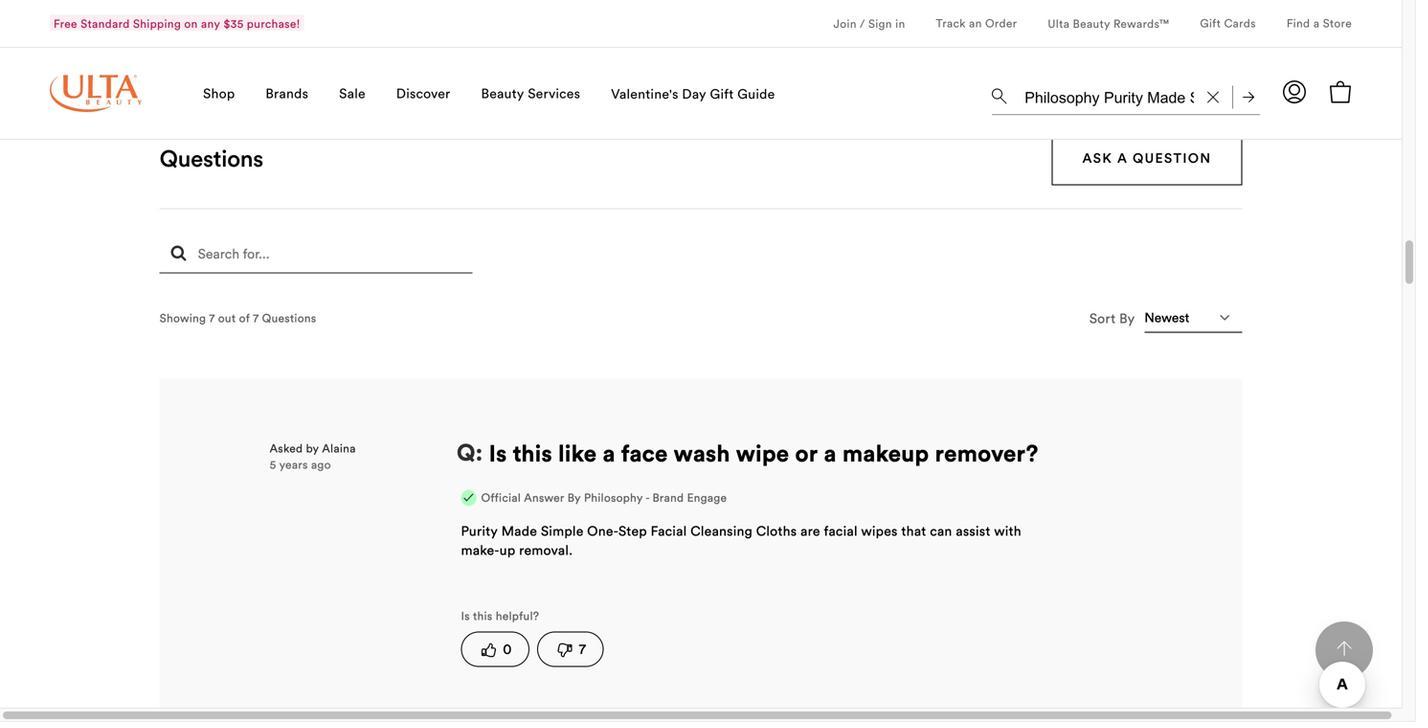 Task type: vqa. For each thing, say whether or not it's contained in the screenshot.
Nail
no



Task type: describe. For each thing, give the bounding box(es) containing it.
0 vertical spatial questions
[[160, 144, 263, 173]]

/
[[860, 16, 865, 31]]

back to top image
[[1337, 641, 1353, 657]]

day
[[682, 85, 707, 102]]

0 horizontal spatial 7
[[209, 311, 215, 325]]

guide
[[738, 85, 775, 102]]

are
[[801, 522, 821, 540]]

remover?
[[935, 439, 1039, 468]]

philosophy
[[584, 490, 643, 505]]

question
[[1133, 149, 1212, 167]]

clear search image
[[1208, 92, 1219, 103]]

showing
[[160, 311, 206, 325]]

cleansing
[[691, 522, 753, 540]]

ask a question
[[1083, 149, 1212, 167]]

make-
[[461, 541, 500, 559]]

is
[[489, 439, 507, 468]]

on
[[184, 16, 198, 31]]

can
[[930, 522, 953, 540]]

join / sign in button
[[834, 0, 906, 47]]

makeup
[[843, 439, 929, 468]]

face
[[622, 439, 668, 468]]

more
[[705, 34, 749, 51]]

beauty services
[[481, 85, 581, 102]]

group containing 0
[[461, 608, 1137, 667]]

step
[[619, 522, 647, 540]]

standard
[[81, 16, 130, 31]]

official answer by philosophy - brand engage
[[481, 490, 727, 505]]

one-
[[587, 522, 619, 540]]

services
[[528, 85, 581, 102]]

track an order link
[[936, 16, 1018, 33]]

simple
[[541, 522, 584, 540]]

join / sign in
[[834, 16, 906, 31]]

a inside find a store link
[[1314, 16, 1320, 30]]

ago
[[311, 457, 331, 472]]

gift cards
[[1201, 16, 1257, 30]]

question element
[[457, 434, 483, 468]]

asked by alaina 5 years ago
[[270, 441, 356, 472]]

valentine's day gift guide
[[611, 85, 775, 102]]

show more button
[[621, 15, 781, 70]]

track an order
[[936, 16, 1018, 30]]

sort
[[1090, 310, 1116, 327]]

shop button
[[203, 47, 235, 140]]

a right or
[[824, 439, 837, 468]]

this
[[513, 439, 552, 468]]

1 horizontal spatial by
[[1120, 310, 1135, 327]]

wipes
[[862, 522, 898, 540]]

beauty services button
[[481, 47, 581, 140]]

facial
[[824, 522, 858, 540]]

in
[[896, 16, 906, 31]]

sale
[[339, 85, 366, 102]]

Search products and more search field
[[1023, 77, 1196, 110]]

years
[[279, 457, 308, 472]]

Search for... search field
[[160, 240, 473, 273]]

5
[[270, 457, 276, 472]]

up
[[500, 541, 516, 559]]

find a store link
[[1287, 16, 1353, 33]]

log in to your ulta account image
[[1284, 80, 1307, 103]]

wipe
[[736, 439, 790, 468]]

7 button
[[537, 632, 604, 667]]

an
[[969, 16, 982, 30]]

of
[[239, 311, 250, 325]]

a right like
[[603, 439, 616, 468]]

0 horizontal spatial by
[[568, 490, 581, 505]]

free standard shipping on any $35 purchase!
[[54, 16, 300, 31]]

1 horizontal spatial 7
[[253, 311, 259, 325]]

sort by
[[1090, 310, 1135, 327]]

shipping
[[133, 16, 181, 31]]

any
[[201, 16, 220, 31]]

official
[[481, 490, 521, 505]]

join
[[834, 16, 857, 31]]

submit image
[[1243, 92, 1255, 103]]

purity
[[461, 522, 498, 540]]



Task type: locate. For each thing, give the bounding box(es) containing it.
-
[[646, 490, 650, 505]]

0 button
[[461, 632, 530, 667]]

$35
[[224, 16, 244, 31]]

1 vertical spatial questions
[[262, 311, 317, 325]]

0 horizontal spatial beauty
[[481, 85, 524, 102]]

sign
[[869, 16, 893, 31]]

cards
[[1225, 16, 1257, 30]]

by
[[1120, 310, 1135, 327], [568, 490, 581, 505]]

rewards™
[[1114, 16, 1170, 31]]

7 inside button
[[579, 640, 586, 658]]

purchase!
[[247, 16, 300, 31]]

brands button
[[266, 47, 309, 140]]

questions right of at the left top
[[262, 311, 317, 325]]

7 right 0 at the left of page
[[579, 640, 586, 658]]

by right the answer
[[568, 490, 581, 505]]

store
[[1323, 16, 1353, 30]]

a inside ask a question link
[[1118, 149, 1129, 167]]

valentine's day gift guide link
[[611, 85, 775, 105]]

with
[[995, 522, 1022, 540]]

find a store
[[1287, 16, 1353, 30]]

find
[[1287, 16, 1311, 30]]

made
[[502, 522, 537, 540]]

discover
[[396, 85, 451, 102]]

removal.
[[519, 541, 573, 559]]

engage
[[687, 490, 727, 505]]

valentine's
[[611, 85, 679, 102]]

gift
[[1201, 16, 1221, 30], [710, 85, 734, 102]]

is this like a face wash wipe or a makeup remover?
[[489, 439, 1039, 468]]

7 right of at the left top
[[253, 311, 259, 325]]

go to ulta beauty homepage image
[[50, 75, 142, 112]]

q
[[457, 438, 476, 467]]

or
[[795, 439, 818, 468]]

1 horizontal spatial gift
[[1201, 16, 1221, 30]]

discover button
[[396, 47, 451, 140]]

0
[[503, 640, 512, 658]]

ulta beauty rewards™ button
[[1048, 0, 1170, 47]]

asked
[[270, 441, 303, 455]]

ask a question link
[[1052, 132, 1243, 185]]

0 vertical spatial gift
[[1201, 16, 1221, 30]]

beauty
[[1073, 16, 1111, 31], [481, 85, 524, 102]]

beauty left the services
[[481, 85, 524, 102]]

showing 7 out of 7 questions
[[160, 311, 317, 325]]

facial
[[651, 522, 687, 540]]

None search field
[[992, 73, 1261, 119]]

shop
[[203, 85, 235, 102]]

purity made simple one-step facial cleansing cloths are facial wipes that can assist with make-up removal.
[[461, 522, 1022, 559]]

assist
[[956, 522, 991, 540]]

by
[[306, 441, 319, 455]]

beauty inside "button"
[[481, 85, 524, 102]]

ulta
[[1048, 16, 1070, 31]]

by right sort
[[1120, 310, 1135, 327]]

beauty right 'ulta'
[[1073, 16, 1111, 31]]

order
[[986, 16, 1018, 30]]

0 items in bag image
[[1330, 80, 1353, 103]]

free
[[54, 16, 77, 31]]

out
[[218, 311, 236, 325]]

like
[[558, 439, 597, 468]]

7 left out
[[209, 311, 215, 325]]

1 vertical spatial by
[[568, 490, 581, 505]]

brand
[[653, 490, 684, 505]]

1 horizontal spatial beauty
[[1073, 16, 1111, 31]]

show more
[[653, 34, 749, 51]]

1 vertical spatial beauty
[[481, 85, 524, 102]]

sale button
[[339, 47, 366, 140]]

a right find
[[1314, 16, 1320, 30]]

beauty inside button
[[1073, 16, 1111, 31]]

cloths
[[756, 522, 797, 540]]

gift right day
[[710, 85, 734, 102]]

ulta beauty rewards™
[[1048, 16, 1170, 31]]

gift cards link
[[1201, 16, 1257, 33]]

questions
[[160, 144, 263, 173], [262, 311, 317, 325]]

0 vertical spatial beauty
[[1073, 16, 1111, 31]]

ask
[[1083, 149, 1113, 167]]

show
[[653, 34, 700, 51]]

brands
[[266, 85, 309, 102]]

wash
[[674, 439, 730, 468]]

gift left cards
[[1201, 16, 1221, 30]]

that
[[902, 522, 927, 540]]

2 horizontal spatial 7
[[579, 640, 586, 658]]

alaina
[[322, 441, 356, 455]]

0 horizontal spatial gift
[[710, 85, 734, 102]]

1 vertical spatial gift
[[710, 85, 734, 102]]

questions down shop button
[[160, 144, 263, 173]]

a right ask at the right of the page
[[1118, 149, 1129, 167]]

group
[[461, 608, 1137, 667]]

answer
[[524, 490, 565, 505]]

0 vertical spatial by
[[1120, 310, 1135, 327]]

track
[[936, 16, 966, 30]]

a
[[1314, 16, 1320, 30], [1118, 149, 1129, 167], [603, 439, 616, 468], [824, 439, 837, 468]]



